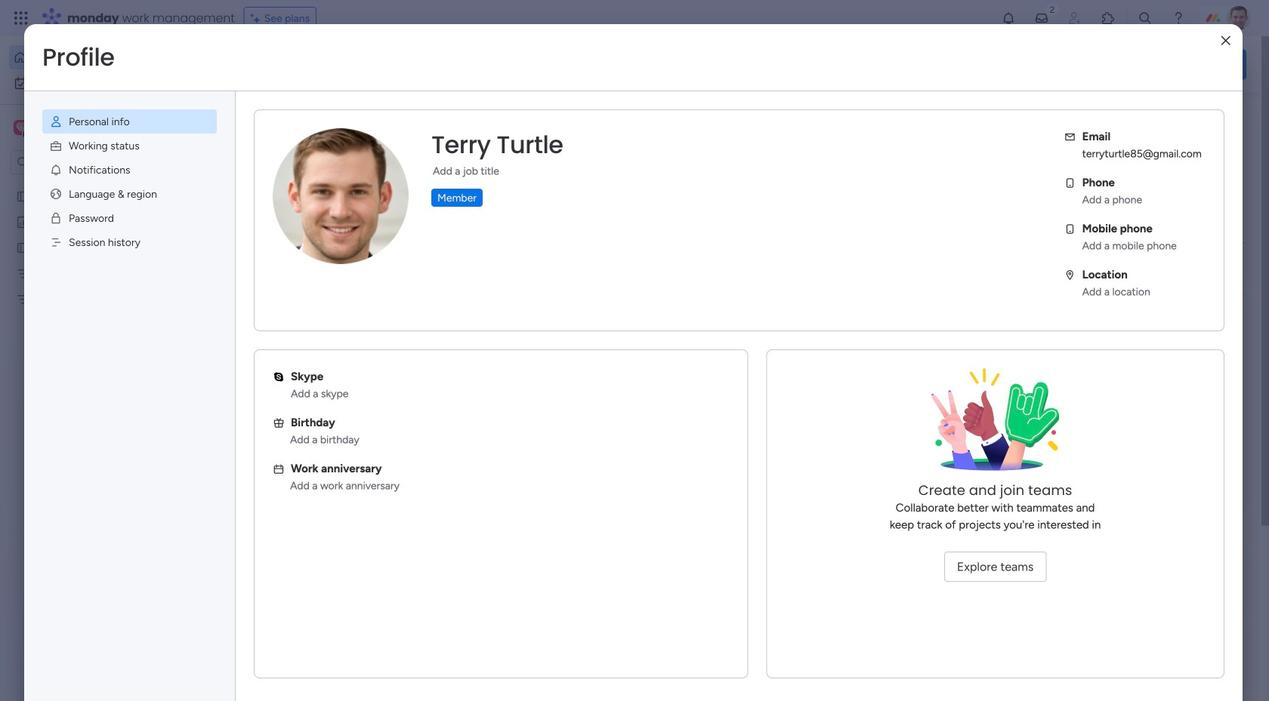 Task type: vqa. For each thing, say whether or not it's contained in the screenshot.
the top Public Dashboard image
yes



Task type: locate. For each thing, give the bounding box(es) containing it.
help image
[[1171, 11, 1186, 26]]

1 horizontal spatial lottie animation image
[[592, 36, 1017, 94]]

lottie animation image
[[592, 36, 1017, 94], [0, 549, 193, 702]]

2 menu item from the top
[[42, 134, 217, 158]]

0 horizontal spatial lottie animation element
[[0, 549, 193, 702]]

public board image
[[16, 189, 30, 204], [16, 241, 30, 255]]

lottie animation element
[[592, 36, 1017, 94], [0, 549, 193, 702]]

help center element
[[1020, 623, 1247, 684]]

list box
[[0, 181, 193, 516]]

public dashboard image
[[16, 215, 30, 230], [252, 461, 269, 477]]

Search in workspace field
[[32, 154, 126, 171]]

1 vertical spatial public board image
[[16, 241, 30, 255]]

session history image
[[49, 236, 63, 249]]

2 vertical spatial option
[[0, 183, 193, 186]]

templates image image
[[1034, 304, 1233, 408]]

1 vertical spatial public dashboard image
[[252, 461, 269, 477]]

no teams image
[[920, 369, 1071, 482]]

component image
[[252, 485, 266, 498]]

public dashboard image left password icon
[[16, 215, 30, 230]]

0 vertical spatial lottie animation element
[[592, 36, 1017, 94]]

option
[[9, 45, 184, 70], [9, 71, 184, 95], [0, 183, 193, 186]]

0 vertical spatial public board image
[[16, 189, 30, 204]]

working status image
[[49, 139, 63, 153]]

1 horizontal spatial public dashboard image
[[252, 461, 269, 477]]

public board image
[[252, 276, 269, 292]]

public board image left session history image at the left top
[[16, 241, 30, 255]]

1 vertical spatial lottie animation image
[[0, 549, 193, 702]]

menu item
[[42, 110, 217, 134], [42, 134, 217, 158], [42, 158, 217, 182], [42, 182, 217, 206], [42, 206, 217, 230], [42, 230, 217, 255]]

0 horizontal spatial public dashboard image
[[16, 215, 30, 230]]

1 horizontal spatial lottie animation element
[[592, 36, 1017, 94]]

0 horizontal spatial lottie animation image
[[0, 549, 193, 702]]

4 menu item from the top
[[42, 182, 217, 206]]

2 public board image from the top
[[16, 241, 30, 255]]

public board image left language & region icon
[[16, 189, 30, 204]]

public dashboard image up component image
[[252, 461, 269, 477]]

close update feed (inbox) image
[[233, 569, 252, 587]]

1 public board image from the top
[[16, 189, 30, 204]]

None field
[[428, 129, 567, 161]]

lottie animation image for the topmost the lottie animation 'element'
[[592, 36, 1017, 94]]

terry turtle image
[[269, 676, 299, 702]]

1 vertical spatial option
[[9, 71, 184, 95]]

0 vertical spatial lottie animation image
[[592, 36, 1017, 94]]



Task type: describe. For each thing, give the bounding box(es) containing it.
5 menu item from the top
[[42, 206, 217, 230]]

search everything image
[[1138, 11, 1153, 26]]

monday marketplace image
[[1101, 11, 1116, 26]]

3 menu item from the top
[[42, 158, 217, 182]]

see plans image
[[251, 10, 264, 27]]

6 menu item from the top
[[42, 230, 217, 255]]

component image
[[252, 300, 266, 313]]

select product image
[[14, 11, 29, 26]]

1 vertical spatial lottie animation element
[[0, 549, 193, 702]]

close image
[[1221, 35, 1231, 46]]

1 menu item from the top
[[42, 110, 217, 134]]

lottie animation image for bottommost the lottie animation 'element'
[[0, 549, 193, 702]]

0 vertical spatial option
[[9, 45, 184, 70]]

terry turtle image
[[1227, 6, 1251, 30]]

2 image
[[1046, 1, 1059, 18]]

language & region image
[[49, 187, 63, 201]]

notifications image
[[49, 163, 63, 177]]

update feed image
[[1034, 11, 1049, 26]]

notifications image
[[1001, 11, 1016, 26]]

menu menu
[[24, 91, 235, 273]]

password image
[[49, 212, 63, 225]]

dapulse x slim image
[[1224, 110, 1242, 128]]

close recently visited image
[[233, 123, 252, 141]]

quick search results list box
[[233, 141, 984, 527]]

0 vertical spatial public dashboard image
[[16, 215, 30, 230]]

personal info image
[[49, 115, 63, 128]]



